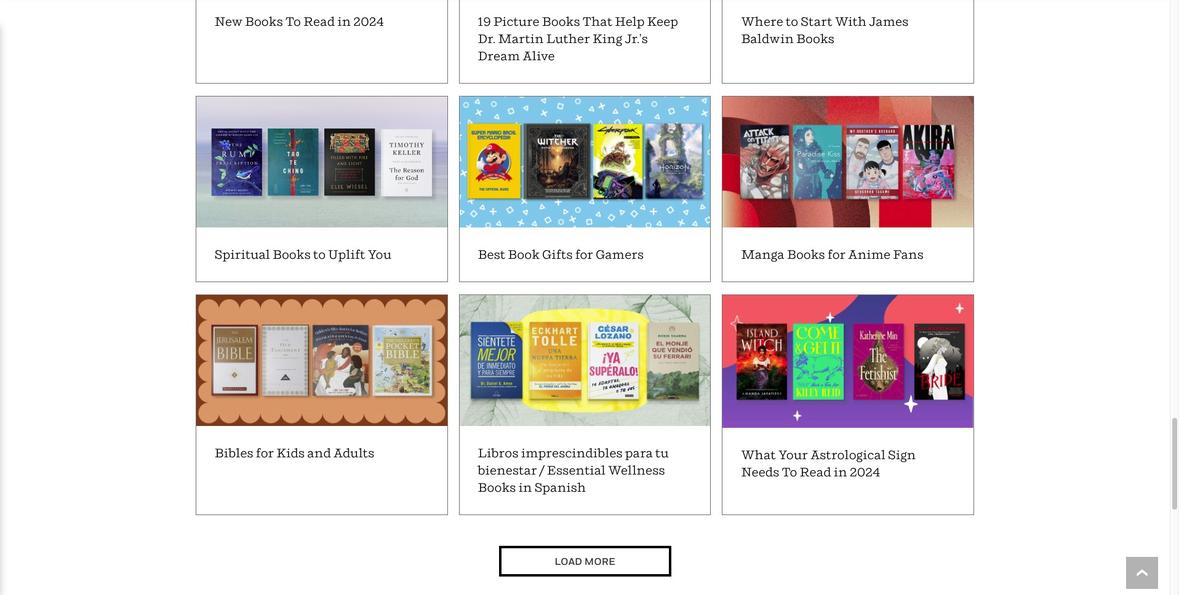 Task type: locate. For each thing, give the bounding box(es) containing it.
to inside spiritual books to uplift you link
[[313, 247, 326, 262]]

0 vertical spatial in
[[338, 14, 351, 29]]

1 vertical spatial read
[[800, 465, 832, 480]]

essential
[[547, 464, 606, 479]]

uplift
[[328, 247, 365, 262]]

2 horizontal spatial for
[[828, 247, 846, 262]]

0 vertical spatial to
[[286, 14, 301, 29]]

bibles
[[215, 447, 254, 461]]

wellness
[[608, 464, 665, 479]]

new books to read in 2024 link
[[196, 0, 448, 83]]

main content
[[189, 0, 975, 578]]

where to start with james baldwin books
[[742, 14, 909, 46]]

what
[[742, 448, 776, 463]]

for inside manga books for anime fans link
[[828, 247, 846, 262]]

libros
[[478, 447, 519, 461]]

books down "start"
[[797, 31, 835, 46]]

2 horizontal spatial in
[[834, 465, 848, 480]]

0 horizontal spatial to
[[286, 14, 301, 29]]

best book gifts for gamers link
[[452, 96, 711, 283]]

19 picture books that help keep dr. martin luther king jr.'s dream alive
[[478, 14, 679, 63]]

spiritual books to uplift you link
[[189, 96, 448, 283]]

0 vertical spatial to
[[786, 14, 799, 29]]

1 horizontal spatial to
[[786, 14, 799, 29]]

0 vertical spatial read
[[304, 14, 335, 29]]

manga books for anime fans link
[[716, 96, 975, 283]]

for left anime
[[828, 247, 846, 262]]

books inside where to start with james baldwin books
[[797, 31, 835, 46]]

with
[[835, 14, 867, 29]]

para
[[625, 447, 653, 461]]

load
[[555, 556, 583, 568]]

needs
[[742, 465, 780, 480]]

to inside what your astrological sign needs to read in 2024
[[782, 465, 798, 480]]

manga
[[742, 247, 785, 262]]

19 picture books that help keep dr. martin luther king jr.'s dream alive link
[[459, 0, 711, 83]]

0 horizontal spatial 2024
[[354, 14, 384, 29]]

start
[[801, 14, 833, 29]]

spanish
[[535, 481, 586, 496]]

0 horizontal spatial for
[[256, 447, 274, 461]]

0 horizontal spatial to
[[313, 247, 326, 262]]

1 vertical spatial to
[[782, 465, 798, 480]]

keep
[[647, 14, 679, 29]]

to
[[786, 14, 799, 29], [313, 247, 326, 262]]

books up luther
[[542, 14, 580, 29]]

manga books for anime fans
[[742, 247, 924, 262]]

baldwin
[[742, 31, 794, 46]]

best
[[478, 247, 506, 262]]

1 horizontal spatial for
[[575, 247, 594, 262]]

books down bienestar
[[478, 481, 516, 496]]

in inside what your astrological sign needs to read in 2024
[[834, 465, 848, 480]]

load more button
[[499, 547, 671, 578]]

main content containing 19 picture books that help keep dr. martin luther king jr.'s dream alive
[[189, 0, 975, 578]]

1 horizontal spatial in
[[519, 481, 532, 496]]

books inside libros imprescindibles para tu bienestar / essential wellness books in spanish
[[478, 481, 516, 496]]

tu
[[656, 447, 669, 461]]

2 vertical spatial in
[[519, 481, 532, 496]]

books inside 19 picture books that help keep dr. martin luther king jr.'s dream alive
[[542, 14, 580, 29]]

for
[[575, 247, 594, 262], [828, 247, 846, 262], [256, 447, 274, 461]]

gamers
[[596, 247, 644, 262]]

1 horizontal spatial 2024
[[850, 465, 881, 480]]

0 horizontal spatial in
[[338, 14, 351, 29]]

to left "start"
[[786, 14, 799, 29]]

spiritual
[[215, 247, 270, 262]]

to inside where to start with james baldwin books
[[786, 14, 799, 29]]

books right 'manga'
[[787, 247, 826, 262]]

0 vertical spatial 2024
[[354, 14, 384, 29]]

read
[[304, 14, 335, 29], [800, 465, 832, 480]]

libros imprescindibles para tu bienestar / essential wellness books in spanish link
[[452, 295, 711, 516]]

books
[[542, 14, 580, 29], [245, 14, 283, 29], [797, 31, 835, 46], [787, 247, 826, 262], [273, 247, 311, 262], [478, 481, 516, 496]]

to
[[286, 14, 301, 29], [782, 465, 798, 480]]

1 vertical spatial to
[[313, 247, 326, 262]]

for right gifts
[[575, 247, 594, 262]]

dream
[[478, 48, 520, 63]]

alive
[[523, 48, 555, 63]]

1 horizontal spatial to
[[782, 465, 798, 480]]

to left uplift at the left top of the page
[[313, 247, 326, 262]]

2024 inside new books to read in 2024 link
[[354, 14, 384, 29]]

books right the new
[[245, 14, 283, 29]]

load more
[[555, 556, 615, 568]]

martin
[[498, 31, 544, 46]]

2024
[[354, 14, 384, 29], [850, 465, 881, 480]]

for left kids
[[256, 447, 274, 461]]

bibles for kids and adults
[[215, 447, 375, 461]]

1 horizontal spatial read
[[800, 465, 832, 480]]

1 vertical spatial in
[[834, 465, 848, 480]]

kids
[[277, 447, 305, 461]]

books right spiritual
[[273, 247, 311, 262]]

in
[[338, 14, 351, 29], [834, 465, 848, 480], [519, 481, 532, 496]]

1 vertical spatial 2024
[[850, 465, 881, 480]]



Task type: vqa. For each thing, say whether or not it's contained in the screenshot.
THE WELLNESS
yes



Task type: describe. For each thing, give the bounding box(es) containing it.
bibles for kids and adults link
[[189, 295, 448, 516]]

2024 inside what your astrological sign needs to read in 2024
[[850, 465, 881, 480]]

king
[[593, 31, 623, 46]]

sign
[[888, 448, 916, 463]]

new books to read in 2024
[[215, 14, 384, 29]]

what your astrological sign needs to read in 2024 link
[[716, 295, 975, 516]]

adults
[[334, 447, 375, 461]]

/
[[540, 464, 545, 479]]

james
[[869, 14, 909, 29]]

luther
[[547, 31, 590, 46]]

for inside best book gifts for gamers link
[[575, 247, 594, 262]]

for inside bibles for kids and adults link
[[256, 447, 274, 461]]

book
[[508, 247, 540, 262]]

in inside libros imprescindibles para tu bienestar / essential wellness books in spanish
[[519, 481, 532, 496]]

anime
[[849, 247, 891, 262]]

imprescindibles
[[521, 447, 623, 461]]

0 horizontal spatial read
[[304, 14, 335, 29]]

spiritual books to uplift you
[[215, 247, 392, 262]]

new
[[215, 14, 243, 29]]

more
[[585, 556, 615, 568]]

what your astrological sign needs to read in 2024
[[742, 448, 916, 480]]

best book gifts for gamers
[[478, 247, 644, 262]]

where
[[742, 14, 784, 29]]

19
[[478, 14, 491, 29]]

and
[[307, 447, 331, 461]]

bienestar
[[478, 464, 537, 479]]

libros imprescindibles para tu bienestar / essential wellness books in spanish
[[478, 447, 669, 496]]

that
[[583, 14, 613, 29]]

read inside what your astrological sign needs to read in 2024
[[800, 465, 832, 480]]

your
[[779, 448, 808, 463]]

dr.
[[478, 31, 496, 46]]

jr.'s
[[625, 31, 648, 46]]

you
[[368, 247, 392, 262]]

astrological
[[811, 448, 886, 463]]

fans
[[894, 247, 924, 262]]

to inside new books to read in 2024 link
[[286, 14, 301, 29]]

where to start with james baldwin books link
[[722, 0, 975, 83]]

help
[[615, 14, 645, 29]]

gifts
[[542, 247, 573, 262]]

picture
[[494, 14, 540, 29]]



